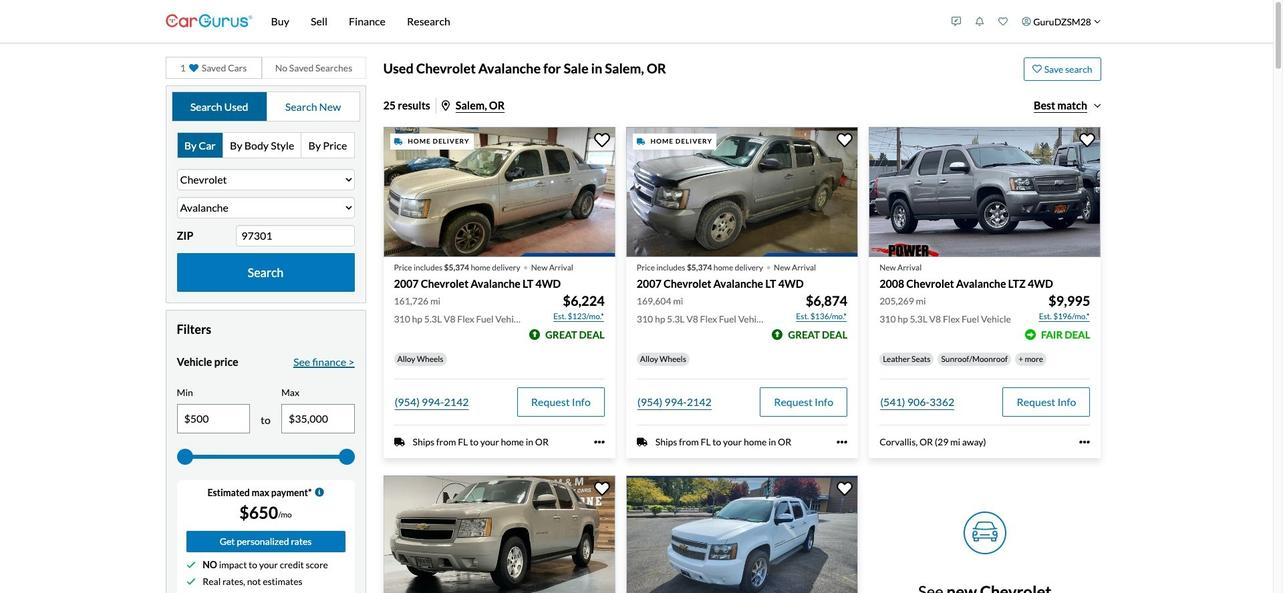 Task type: describe. For each thing, give the bounding box(es) containing it.
1 gray 2007 chevrolet avalanche lt 4wd pickup truck four-wheel drive automatic image from the left
[[383, 127, 616, 257]]

1 vertical spatial tab list
[[177, 133, 355, 158]]

map marker alt image
[[442, 100, 450, 111]]

gold mist metallic 2009 chevrolet avalanche lt 4wd pickup truck four-wheel drive automatic image
[[383, 476, 616, 594]]

ellipsis h image for 2nd gray 2007 chevrolet avalanche lt 4wd pickup truck four-wheel drive automatic image from right
[[594, 437, 605, 448]]

truck image
[[637, 437, 648, 448]]

check image
[[186, 561, 196, 570]]

info circle image
[[315, 488, 324, 498]]

truck image for 2nd gray 2007 chevrolet avalanche lt 4wd pickup truck four-wheel drive automatic image from right
[[394, 138, 403, 145]]

minimum slider
[[177, 449, 193, 465]]

0 vertical spatial tab list
[[171, 92, 360, 122]]

check image
[[186, 577, 196, 587]]

2 gray 2007 chevrolet avalanche lt 4wd pickup truck four-wheel drive automatic image from the left
[[626, 127, 859, 257]]

maximum slider
[[339, 449, 355, 465]]

chevron down image
[[1094, 18, 1101, 25]]

0 horizontal spatial heart image
[[189, 63, 198, 73]]

open notifications image
[[975, 17, 985, 26]]



Task type: vqa. For each thing, say whether or not it's contained in the screenshot.
"good" on the top right of the page
no



Task type: locate. For each thing, give the bounding box(es) containing it.
add a car review image
[[952, 17, 961, 26]]

saved cars image
[[999, 17, 1008, 26]]

steel gray metallic 2008 chevrolet avalanche ltz 4wd pickup truck four-wheel drive 4-speed automatic overdrive image
[[869, 127, 1101, 257]]

summit white 2009 chevrolet avalanche ltz 4wd pickup truck four-wheel drive automatic image
[[626, 476, 859, 594]]

gray 2007 chevrolet avalanche lt 4wd pickup truck four-wheel drive automatic image
[[383, 127, 616, 257], [626, 127, 859, 257]]

1 horizontal spatial gray 2007 chevrolet avalanche lt 4wd pickup truck four-wheel drive automatic image
[[626, 127, 859, 257]]

tab
[[172, 92, 267, 121], [267, 92, 359, 121], [178, 133, 223, 158], [223, 133, 302, 158], [302, 133, 354, 158]]

ellipsis h image
[[594, 437, 605, 448], [837, 437, 848, 448]]

None text field
[[178, 405, 249, 433], [282, 405, 354, 433], [178, 405, 249, 433], [282, 405, 354, 433]]

tab list
[[171, 92, 360, 122], [177, 133, 355, 158]]

user icon image
[[1022, 17, 1031, 26]]

ellipsis h image for second gray 2007 chevrolet avalanche lt 4wd pickup truck four-wheel drive automatic image from left
[[837, 437, 848, 448]]

menu item
[[1015, 3, 1108, 40]]

0 horizontal spatial gray 2007 chevrolet avalanche lt 4wd pickup truck four-wheel drive automatic image
[[383, 127, 616, 257]]

heart image
[[189, 63, 198, 73], [1033, 64, 1042, 74]]

ellipsis h image
[[1080, 437, 1091, 448]]

menu
[[945, 3, 1108, 40]]

menu bar
[[252, 0, 945, 43]]

None telephone field
[[236, 225, 355, 247]]

0 horizontal spatial ellipsis h image
[[594, 437, 605, 448]]

1 horizontal spatial heart image
[[1033, 64, 1042, 74]]

1 horizontal spatial ellipsis h image
[[837, 437, 848, 448]]

1 ellipsis h image from the left
[[594, 437, 605, 448]]

truck image for second gray 2007 chevrolet avalanche lt 4wd pickup truck four-wheel drive automatic image from left
[[637, 138, 646, 145]]

2 ellipsis h image from the left
[[837, 437, 848, 448]]

truck image
[[394, 138, 403, 145], [637, 138, 646, 145], [394, 437, 405, 448]]



